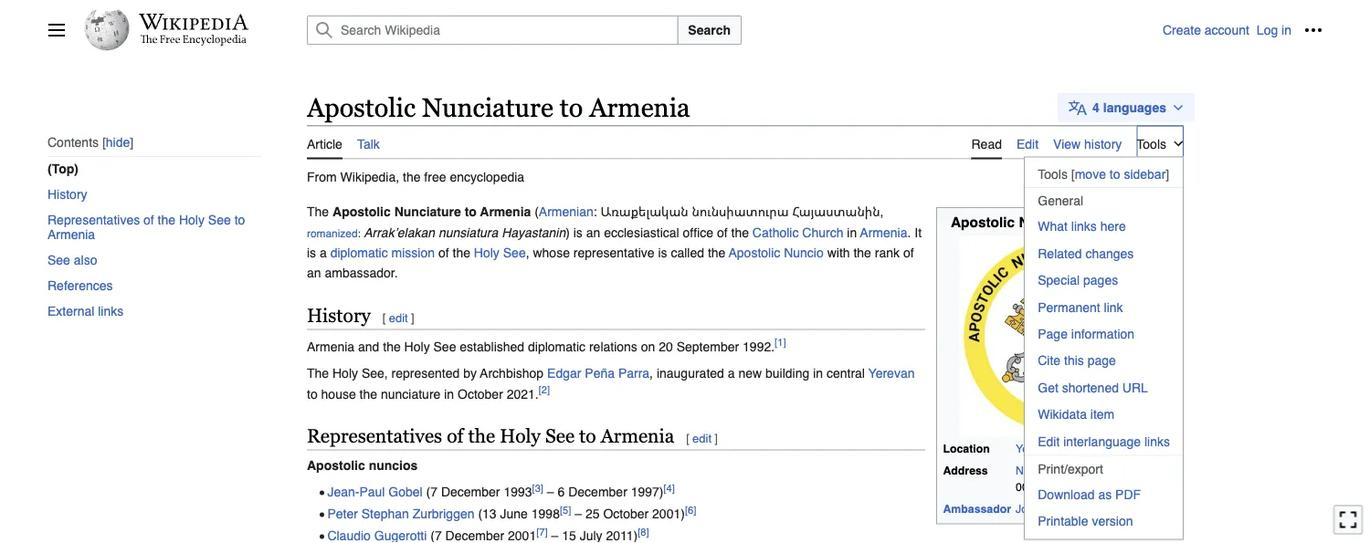 Task type: describe. For each thing, give the bounding box(es) containing it.
] for representatives of the holy see to armenia
[[715, 432, 718, 446]]

the up jean-paul gobel (7 december 1993 [3] – 6 december 1997) [4]
[[468, 426, 495, 447]]

apostolic nunciature to armenia main content
[[300, 82, 1323, 544]]

contents hide
[[48, 135, 130, 149]]

talk link
[[357, 126, 380, 158]]

references
[[48, 279, 113, 293]]

[8]
[[638, 527, 649, 538]]

peter
[[327, 507, 358, 522]]

0 vertical spatial :
[[594, 205, 597, 219]]

edgar peña parra link
[[547, 366, 650, 381]]

the inside the apostolic nunciature to armenia ( armenian : առաքելական նունսիատուրա հայաստանին , romanized : arrak'elakan nunsiatura hayastanin ) is an ecclesiastical office of the catholic church in armenia
[[731, 225, 749, 240]]

6
[[558, 485, 565, 500]]

apostolic down catholic
[[729, 246, 781, 260]]

this
[[1065, 354, 1084, 368]]

the left free
[[403, 170, 421, 184]]

peter stephan zurbriggen link
[[327, 507, 475, 522]]

page information link
[[1025, 321, 1183, 347]]

cite
[[1038, 354, 1061, 368]]

account
[[1205, 23, 1250, 37]]

of right mission
[[439, 246, 449, 260]]

representatives inside apostolic nunciature to armenia element
[[307, 426, 442, 447]]

wikidata
[[1038, 407, 1087, 422]]

claudio gugerotti link
[[327, 529, 427, 544]]

references link
[[48, 273, 261, 299]]

the for holy
[[307, 366, 329, 381]]

apostolic nunciature to armenia for from wikipedia, the free encyclopedia
[[307, 92, 690, 122]]

tools move to sidebar
[[1038, 167, 1166, 182]]

with
[[828, 246, 850, 260]]

september
[[677, 339, 739, 354]]

office
[[683, 225, 714, 240]]

december up (13
[[441, 485, 500, 500]]

in inside the apostolic nunciature to armenia ( armenian : առաքելական նունսիատուրա հայաստանին , romanized : arrak'elakan nunsiatura hayastanin ) is an ecclesiastical office of the catholic church in armenia
[[847, 225, 857, 240]]

peter stephan zurbriggen (13 june 1998 [5] – 25 october 2001) [6]
[[327, 505, 697, 522]]

external
[[48, 304, 94, 319]]

[ for representatives of the holy see to armenia
[[686, 432, 690, 446]]

to inside the apostolic nunciature to armenia ( armenian : առաքելական նունսիատուրա հայաստանին , romanized : arrak'elakan nunsiatura hayastanin ) is an ecclesiastical office of the catholic church in armenia
[[465, 205, 477, 219]]

2001
[[508, 529, 537, 544]]

ambassador josé avelino bettencourt
[[943, 503, 1140, 516]]

by
[[463, 366, 477, 381]]

established
[[460, 339, 525, 354]]

jean-
[[327, 485, 359, 500]]

see down hayastanin on the left
[[503, 246, 526, 260]]

edit for edit
[[1017, 137, 1039, 151]]

holy down history link
[[179, 213, 205, 227]]

0 horizontal spatial representatives
[[48, 213, 140, 227]]

nunsiatura
[[438, 225, 498, 240]]

create account link
[[1163, 23, 1250, 37]]

is inside the apostolic nunciature to armenia ( armenian : առաքելական նունսիատուրա հայաստանին , romanized : arrak'elakan nunsiatura hayastanin ) is an ecclesiastical office of the catholic church in armenia
[[574, 225, 583, 240]]

nuncios
[[369, 459, 418, 473]]

hide
[[106, 135, 130, 149]]

to inside the holy see, represented by archbishop edgar peña parra , inaugurated a new building in central yerevan to house the nunciature in october 2021. [2]
[[307, 387, 318, 401]]

download as pdf link
[[1025, 482, 1183, 508]]

stephan
[[362, 507, 409, 522]]

ambassador link
[[943, 503, 1012, 516]]

nunciature inside the apostolic nunciature to armenia ( armenian : առաքելական նունսիատուրա հայաստանին , romanized : arrak'elakan nunsiatura hayastanin ) is an ecclesiastical office of the catholic church in armenia
[[394, 205, 461, 219]]

june
[[500, 507, 528, 522]]

representatives of the holy see to armenia inside apostolic nunciature to armenia element
[[307, 426, 675, 447]]

1 horizontal spatial yerevan
[[1016, 443, 1057, 456]]

2001)
[[652, 507, 685, 522]]

in left central
[[813, 366, 823, 381]]

armenia inside armenia and the holy see established diplomatic relations on 20 september 1992. [1]
[[307, 339, 355, 354]]

edit interlanguage links
[[1038, 434, 1171, 449]]

0 horizontal spatial representatives of the holy see to armenia
[[48, 213, 245, 242]]

a inside the holy see, represented by archbishop edgar peña parra , inaugurated a new building in central yerevan to house the nunciature in october 2021. [2]
[[728, 366, 735, 381]]

menu image
[[48, 21, 66, 39]]

on
[[641, 339, 655, 354]]

central
[[827, 366, 865, 381]]

with the rank of an ambassador.
[[307, 246, 914, 281]]

the inside armenia and the holy see established diplomatic relations on 20 september 1992. [1]
[[383, 339, 401, 354]]

15
[[562, 529, 576, 544]]

nunciature for from wikipedia, the free encyclopedia
[[422, 92, 554, 122]]

holy inside armenia and the holy see established diplomatic relations on 20 september 1992. [1]
[[404, 339, 430, 354]]

edit link
[[1017, 126, 1039, 158]]

(top) link
[[48, 156, 274, 182]]

the for apostolic
[[307, 205, 329, 219]]

an inside the apostolic nunciature to armenia ( armenian : առաքելական նունսիատուրա հայաստանին , romanized : arrak'elakan nunsiatura hayastanin ) is an ecclesiastical office of the catholic church in armenia
[[586, 225, 601, 240]]

url
[[1123, 381, 1148, 395]]

armenia link
[[861, 225, 908, 240]]

see also link
[[48, 248, 261, 273]]

get shortened url
[[1038, 381, 1148, 395]]

wikidata item link
[[1025, 402, 1183, 428]]

mission
[[392, 246, 435, 260]]

history link
[[48, 182, 261, 207]]

special pages
[[1038, 273, 1119, 288]]

apostolic right it
[[951, 214, 1015, 231]]

the down 'office'
[[708, 246, 726, 260]]

1998
[[532, 507, 560, 522]]

wikipedia image
[[139, 14, 249, 30]]

gobel
[[389, 485, 423, 500]]

apostolic up jean-
[[307, 459, 365, 473]]

the inside with the rank of an ambassador.
[[854, 246, 872, 260]]

view
[[1054, 137, 1081, 151]]

1 vertical spatial yerevan link
[[1016, 443, 1057, 456]]

see inside "see also" link
[[48, 253, 70, 268]]

permanent link link
[[1025, 295, 1183, 320]]

talk
[[357, 137, 380, 151]]

article link
[[307, 126, 343, 160]]

see also
[[48, 253, 97, 268]]

external links
[[48, 304, 124, 319]]

download
[[1038, 488, 1095, 502]]

armenian link
[[539, 205, 594, 219]]

an inside with the rank of an ambassador.
[[307, 266, 321, 281]]

diplomatic mission of the holy see , whose representative is called the apostolic nuncio
[[330, 246, 824, 260]]

holy inside the holy see, represented by archbishop edgar peña parra , inaugurated a new building in central yerevan to house the nunciature in october 2021. [2]
[[333, 366, 358, 381]]

.
[[908, 225, 911, 240]]

location
[[943, 443, 990, 456]]

[1] link
[[775, 337, 786, 349]]

the apostolic nunciature to armenia ( armenian : առաքելական նունսիատուրա հայաստանին , romanized : arrak'elakan nunsiatura hayastanin ) is an ecclesiastical office of the catholic church in armenia
[[307, 205, 908, 240]]

links for what
[[1072, 219, 1097, 234]]

the down history link
[[158, 213, 176, 227]]

bettencourt
[[1082, 503, 1140, 516]]

– for 6
[[547, 485, 554, 500]]

4 languages
[[1093, 100, 1167, 115]]

[3]
[[532, 483, 544, 495]]

, inside the apostolic nunciature to armenia ( armenian : առաքելական նունսիատուրա հայաստանին , romanized : arrak'elakan nunsiatura hayastanin ) is an ecclesiastical office of the catholic church in armenia
[[880, 205, 884, 219]]

, up northern avenue
[[1057, 443, 1060, 456]]

edit for edit interlanguage links
[[1038, 434, 1060, 449]]

fullscreen image
[[1340, 511, 1358, 529]]

and
[[358, 339, 380, 354]]

arrak'elakan
[[364, 225, 435, 240]]

october inside peter stephan zurbriggen (13 june 1998 [5] – 25 october 2001) [6]
[[603, 507, 649, 522]]

[ for history
[[383, 312, 386, 325]]

hayastanin
[[502, 225, 566, 240]]

of down by
[[447, 426, 464, 447]]

2011)
[[606, 529, 638, 544]]

gugerotti
[[374, 529, 427, 544]]

in inside personal tools navigation
[[1282, 23, 1292, 37]]

Search Wikipedia search field
[[307, 16, 678, 45]]

[ edit ] for representatives of the holy see to armenia
[[686, 432, 718, 446]]

in down represented
[[444, 387, 454, 401]]

nunciature for history
[[1019, 214, 1093, 231]]

of inside "representatives of the holy see to armenia" link
[[144, 213, 154, 227]]

suite
[[1132, 464, 1156, 478]]

tools for tools
[[1137, 137, 1167, 151]]

1992.
[[743, 339, 775, 354]]

, down hayastanin on the left
[[526, 246, 530, 260]]

[4] link
[[664, 483, 675, 495]]

jean-paul gobel (7 december 1993 [3] – 6 december 1997) [4]
[[327, 483, 675, 500]]



Task type: locate. For each thing, give the bounding box(es) containing it.
what links here
[[1038, 219, 1126, 234]]

(7 up zurbriggen
[[426, 485, 438, 500]]

october up 2011)
[[603, 507, 649, 522]]

tools
[[1137, 137, 1167, 151], [1038, 167, 1068, 182]]

create
[[1163, 23, 1202, 37]]

(7 down zurbriggen
[[431, 529, 442, 544]]

printable version
[[1038, 515, 1134, 529]]

edit link for representatives of the holy see to armenia
[[693, 432, 712, 446]]

1 horizontal spatial representatives
[[307, 426, 442, 447]]

1 horizontal spatial tools
[[1137, 137, 1167, 151]]

1 vertical spatial [ edit ]
[[686, 432, 718, 446]]

diplomatic inside armenia and the holy see established diplomatic relations on 20 september 1992. [1]
[[528, 339, 586, 354]]

1 vertical spatial representatives of the holy see to armenia
[[307, 426, 675, 447]]

0 vertical spatial tools
[[1137, 137, 1167, 151]]

հայաստանին
[[793, 205, 880, 219]]

represented
[[392, 366, 460, 381]]

october down by
[[458, 387, 503, 401]]

1 horizontal spatial :
[[594, 205, 597, 219]]

1 horizontal spatial diplomatic
[[528, 339, 586, 354]]

17,
[[1159, 464, 1174, 478]]

it
[[915, 225, 922, 240]]

the inside the apostolic nunciature to armenia ( armenian : առաքելական նունսիատուրա հայաստանին , romanized : arrak'elakan nunsiatura hayastanin ) is an ecclesiastical office of the catholic church in armenia
[[307, 205, 329, 219]]

] for history
[[411, 312, 414, 325]]

0 horizontal spatial :
[[358, 227, 361, 239]]

catholic church link
[[753, 225, 844, 240]]

in up 'with'
[[847, 225, 857, 240]]

0 horizontal spatial apostolic nunciature to armenia
[[307, 92, 690, 122]]

apostolic nunciature to armenia down general
[[951, 214, 1170, 231]]

claudio gugerotti (7 december 2001 [7] – 15 july 2011) [8]
[[327, 527, 649, 544]]

Search search field
[[285, 16, 1163, 45]]

0 vertical spatial diplomatic
[[330, 246, 388, 260]]

to inside tools move to sidebar
[[1110, 167, 1121, 182]]

2 horizontal spatial is
[[658, 246, 668, 260]]

northern
[[1016, 464, 1060, 478]]

[ edit ]
[[383, 312, 414, 325], [686, 432, 718, 446]]

representatives of the holy see to armenia down 2021.
[[307, 426, 675, 447]]

1 horizontal spatial links
[[1072, 219, 1097, 234]]

diplomatic up ambassador.
[[330, 246, 388, 260]]

[ edit ] down inaugurated
[[686, 432, 718, 446]]

0 horizontal spatial edit
[[389, 312, 408, 325]]

the up house
[[307, 366, 329, 381]]

1 vertical spatial –
[[575, 507, 582, 522]]

0 horizontal spatial is
[[307, 246, 316, 260]]

new
[[739, 366, 762, 381]]

, inside the holy see, represented by archbishop edgar peña parra , inaugurated a new building in central yerevan to house the nunciature in october 2021. [2]
[[650, 366, 653, 381]]

see down [2]
[[545, 426, 575, 447]]

an right the ")"
[[586, 225, 601, 240]]

1 horizontal spatial yerevan link
[[1016, 443, 1057, 456]]

december down (13
[[446, 529, 505, 544]]

0 horizontal spatial october
[[458, 387, 503, 401]]

1 vertical spatial links
[[98, 304, 124, 319]]

representatives up also at left top
[[48, 213, 140, 227]]

1993
[[504, 485, 532, 500]]

paul
[[359, 485, 385, 500]]

– right [5]
[[575, 507, 582, 522]]

the inside the holy see, represented by archbishop edgar peña parra , inaugurated a new building in central yerevan to house the nunciature in october 2021. [2]
[[307, 366, 329, 381]]

cite this page link
[[1025, 348, 1183, 374]]

diplomatic up edgar
[[528, 339, 586, 354]]

0 horizontal spatial yerevan
[[869, 366, 915, 381]]

tools up general
[[1038, 167, 1068, 182]]

of inside with the rank of an ambassador.
[[904, 246, 914, 260]]

0 vertical spatial yerevan link
[[869, 366, 915, 381]]

yerevan link up northern
[[1016, 443, 1057, 456]]

armenian
[[539, 205, 594, 219]]

1 vertical spatial [
[[686, 432, 690, 446]]

log in link
[[1257, 23, 1292, 37]]

download as pdf
[[1038, 488, 1141, 502]]

0 vertical spatial apostolic nunciature to armenia
[[307, 92, 690, 122]]

– inside jean-paul gobel (7 december 1993 [3] – 6 december 1997) [4]
[[547, 485, 554, 500]]

see up represented
[[434, 339, 456, 354]]

0 horizontal spatial [
[[383, 312, 386, 325]]

yerevan link right central
[[869, 366, 915, 381]]

0 vertical spatial yerevan
[[869, 366, 915, 381]]

nunciature down general
[[1019, 214, 1093, 231]]

1 vertical spatial representatives
[[307, 426, 442, 447]]

0 vertical spatial edit link
[[389, 312, 408, 325]]

1 horizontal spatial is
[[574, 225, 583, 240]]

languages
[[1104, 100, 1167, 115]]

1 vertical spatial edit link
[[693, 432, 712, 446]]

)
[[566, 225, 570, 240]]

, up armenia link
[[880, 205, 884, 219]]

also
[[74, 253, 97, 268]]

encyclopedia
[[450, 170, 525, 184]]

edit down the wikidata
[[1038, 434, 1060, 449]]

special pages link
[[1025, 268, 1183, 293]]

ambassador.
[[325, 266, 398, 281]]

is right the ")"
[[574, 225, 583, 240]]

is left called
[[658, 246, 668, 260]]

20
[[659, 339, 673, 354]]

read
[[972, 137, 1002, 151]]

0 vertical spatial (7
[[426, 485, 438, 500]]

1 horizontal spatial edit link
[[693, 432, 712, 446]]

apostolic down wikipedia,
[[333, 205, 391, 219]]

december inside 'claudio gugerotti (7 december 2001 [7] – 15 july 2011) [8]'
[[446, 529, 505, 544]]

apostolic inside the apostolic nunciature to armenia ( armenian : առաքելական նունսիատուրա հայաստանին , romanized : arrak'elakan nunsiatura hayastanin ) is an ecclesiastical office of the catholic church in armenia
[[333, 205, 391, 219]]

the holy see, represented by archbishop edgar peña parra , inaugurated a new building in central yerevan to house the nunciature in october 2021. [2]
[[307, 366, 915, 401]]

: up . it is a
[[594, 205, 597, 219]]

: up diplomatic mission link
[[358, 227, 361, 239]]

1 horizontal spatial october
[[603, 507, 649, 522]]

is down romanized link
[[307, 246, 316, 260]]

log in and more options image
[[1305, 21, 1323, 39]]

the free encyclopedia image
[[140, 35, 247, 47]]

get shortened url link
[[1025, 375, 1183, 401]]

[ edit ] for history
[[383, 312, 414, 325]]

links up 17,
[[1145, 434, 1171, 449]]

the inside the holy see, represented by archbishop edgar peña parra , inaugurated a new building in central yerevan to house the nunciature in october 2021. [2]
[[360, 387, 377, 401]]

the
[[307, 205, 329, 219], [307, 366, 329, 381]]

in right log
[[1282, 23, 1292, 37]]

, down the on
[[650, 366, 653, 381]]

see left also at left top
[[48, 253, 70, 268]]

the down նունսիատուրա
[[731, 225, 749, 240]]

house
[[321, 387, 356, 401]]

edit inside edit interlanguage links link
[[1038, 434, 1060, 449]]

links right external
[[98, 304, 124, 319]]

– inside peter stephan zurbriggen (13 june 1998 [5] – 25 october 2001) [6]
[[575, 507, 582, 522]]

(top)
[[48, 162, 79, 176]]

romanized link
[[307, 227, 358, 239]]

– right [7] link
[[551, 529, 559, 544]]

[ edit ] down ambassador.
[[383, 312, 414, 325]]

is
[[574, 225, 583, 240], [307, 246, 316, 260], [658, 246, 668, 260]]

print/export
[[1038, 462, 1104, 477]]

holy down nunsiatura
[[474, 246, 500, 260]]

related changes
[[1038, 246, 1134, 261]]

0 horizontal spatial yerevan link
[[869, 366, 915, 381]]

december up 25
[[569, 485, 628, 500]]

diplomatic
[[330, 246, 388, 260], [528, 339, 586, 354]]

edit interlanguage links link
[[1025, 429, 1183, 454]]

link
[[1104, 300, 1124, 315]]

is inside . it is a
[[307, 246, 316, 260]]

the right the and
[[383, 339, 401, 354]]

1 horizontal spatial a
[[728, 366, 735, 381]]

. it is a
[[307, 225, 922, 260]]

representatives up apostolic nuncios
[[307, 426, 442, 447]]

permanent
[[1038, 300, 1101, 315]]

the down nunsiatura
[[453, 246, 471, 260]]

2 vertical spatial –
[[551, 529, 559, 544]]

1 horizontal spatial representatives of the holy see to armenia
[[307, 426, 675, 447]]

1 vertical spatial diplomatic
[[528, 339, 586, 354]]

edit
[[1017, 137, 1039, 151], [1038, 434, 1060, 449]]

of down .
[[904, 246, 914, 260]]

1 vertical spatial ]
[[715, 432, 718, 446]]

(13
[[478, 507, 497, 522]]

4
[[1093, 100, 1100, 115]]

0010
[[1016, 481, 1041, 494]]

of right 'office'
[[717, 225, 728, 240]]

0 horizontal spatial links
[[98, 304, 124, 319]]

see
[[208, 213, 231, 227], [503, 246, 526, 260], [48, 253, 70, 268], [434, 339, 456, 354], [545, 426, 575, 447]]

holy down 2021.
[[500, 426, 541, 447]]

nunciature
[[422, 92, 554, 122], [394, 205, 461, 219], [1019, 214, 1093, 231]]

10/1, suite 17, 0010
[[1016, 464, 1174, 494]]

create account log in
[[1163, 23, 1292, 37]]

view history link
[[1054, 126, 1122, 158]]

a inside . it is a
[[320, 246, 327, 260]]

0 horizontal spatial ]
[[411, 312, 414, 325]]

1 horizontal spatial edit
[[693, 432, 712, 446]]

0 horizontal spatial diplomatic
[[330, 246, 388, 260]]

get
[[1038, 381, 1059, 395]]

october inside the holy see, represented by archbishop edgar peña parra , inaugurated a new building in central yerevan to house the nunciature in october 2021. [2]
[[458, 387, 503, 401]]

free
[[424, 170, 446, 184]]

2 the from the top
[[307, 366, 329, 381]]

tools for tools move to sidebar
[[1038, 167, 1068, 182]]

1 vertical spatial the
[[307, 366, 329, 381]]

(7 inside jean-paul gobel (7 december 1993 [3] – 6 december 1997) [4]
[[426, 485, 438, 500]]

what links here link
[[1025, 214, 1183, 240]]

0 vertical spatial edit
[[1017, 137, 1039, 151]]

edit left view
[[1017, 137, 1039, 151]]

see inside armenia and the holy see established diplomatic relations on 20 september 1992. [1]
[[434, 339, 456, 354]]

the
[[403, 170, 421, 184], [158, 213, 176, 227], [731, 225, 749, 240], [453, 246, 471, 260], [708, 246, 726, 260], [854, 246, 872, 260], [383, 339, 401, 354], [360, 387, 377, 401], [468, 426, 495, 447]]

sidebar
[[1124, 167, 1166, 182]]

an down romanized
[[307, 266, 321, 281]]

1 horizontal spatial apostolic nunciature to armenia
[[951, 214, 1170, 231]]

edit for representatives of the holy see to armenia
[[693, 432, 712, 446]]

– for 25
[[575, 507, 582, 522]]

[8] link
[[638, 527, 649, 538]]

address
[[943, 464, 988, 478]]

1 vertical spatial (7
[[431, 529, 442, 544]]

called
[[671, 246, 705, 260]]

0 vertical spatial the
[[307, 205, 329, 219]]

0 horizontal spatial an
[[307, 266, 321, 281]]

ecclesiastical
[[604, 225, 680, 240]]

apostolic nunciature to armenia for history
[[951, 214, 1170, 231]]

as
[[1099, 488, 1112, 502]]

apostolic nunciature to armenia up encyclopedia at the top left of page
[[307, 92, 690, 122]]

1 vertical spatial edit
[[693, 432, 712, 446]]

[6] link
[[685, 505, 697, 517]]

holy up represented
[[404, 339, 430, 354]]

[4]
[[664, 483, 675, 495]]

1 horizontal spatial [
[[686, 432, 690, 446]]

1 vertical spatial october
[[603, 507, 649, 522]]

the right 'with'
[[854, 246, 872, 260]]

personal tools navigation
[[1163, 16, 1329, 45]]

1 vertical spatial an
[[307, 266, 321, 281]]

1 vertical spatial edit
[[1038, 434, 1060, 449]]

catholic
[[753, 225, 799, 240]]

0 horizontal spatial edit link
[[389, 312, 408, 325]]

yerevan up northern
[[1016, 443, 1057, 456]]

1 vertical spatial apostolic nunciature to armenia
[[951, 214, 1170, 231]]

1 horizontal spatial ]
[[715, 432, 718, 446]]

0 vertical spatial october
[[458, 387, 503, 401]]

the up romanized
[[307, 205, 329, 219]]

0 horizontal spatial tools
[[1038, 167, 1068, 182]]

] down inaugurated
[[715, 432, 718, 446]]

] up represented
[[411, 312, 414, 325]]

2 vertical spatial links
[[1145, 434, 1171, 449]]

0 vertical spatial [
[[383, 312, 386, 325]]

[ down inaugurated
[[686, 432, 690, 446]]

nunciature up the arrak'elakan
[[394, 205, 461, 219]]

apostolic
[[307, 92, 416, 122], [333, 205, 391, 219], [951, 214, 1015, 231], [729, 246, 781, 260], [307, 459, 365, 473]]

1 vertical spatial history
[[307, 305, 371, 327]]

information
[[1072, 327, 1135, 342]]

0 vertical spatial a
[[320, 246, 327, 260]]

0 vertical spatial –
[[547, 485, 554, 500]]

of inside the apostolic nunciature to armenia ( armenian : առաքելական նունսիատուրա հայաստանին , romanized : arrak'elakan nunsiatura hayastanin ) is an ecclesiastical office of the catholic church in armenia
[[717, 225, 728, 240]]

apostolic nunciature to armenia element
[[307, 160, 1184, 544]]

1 the from the top
[[307, 205, 329, 219]]

search button
[[677, 16, 742, 45]]

related changes link
[[1025, 241, 1183, 266]]

edit link down inaugurated
[[693, 432, 712, 446]]

history down (top)
[[48, 187, 87, 202]]

yerevan inside the holy see, represented by archbishop edgar peña parra , inaugurated a new building in central yerevan to house the nunciature in october 2021. [2]
[[869, 366, 915, 381]]

0 vertical spatial an
[[586, 225, 601, 240]]

edit down ambassador.
[[389, 312, 408, 325]]

representatives of the holy see to armenia link
[[48, 207, 261, 248]]

0 vertical spatial representatives
[[48, 213, 140, 227]]

avelino
[[1043, 503, 1079, 516]]

]
[[411, 312, 414, 325], [715, 432, 718, 446]]

25
[[586, 507, 600, 522]]

– left the 6 at the left
[[547, 485, 554, 500]]

edit link down ambassador.
[[389, 312, 408, 325]]

cite this page
[[1038, 354, 1116, 368]]

from
[[307, 170, 337, 184]]

1 horizontal spatial an
[[586, 225, 601, 240]]

0 vertical spatial representatives of the holy see to armenia
[[48, 213, 245, 242]]

representatives of the holy see to armenia up "see also" link
[[48, 213, 245, 242]]

holy up house
[[333, 366, 358, 381]]

[5]
[[560, 505, 571, 517]]

holy see link
[[474, 246, 526, 260]]

1 vertical spatial a
[[728, 366, 735, 381]]

– inside 'claudio gugerotti (7 december 2001 [7] – 15 july 2011) [8]'
[[551, 529, 559, 544]]

1 vertical spatial :
[[358, 227, 361, 239]]

contents
[[48, 135, 99, 149]]

[ down ambassador.
[[383, 312, 386, 325]]

links up related changes
[[1072, 219, 1097, 234]]

0 vertical spatial edit
[[389, 312, 408, 325]]

apostolic up talk link
[[307, 92, 416, 122]]

hide button
[[102, 135, 134, 150]]

history up the and
[[307, 305, 371, 327]]

edit link for history
[[389, 312, 408, 325]]

2 horizontal spatial links
[[1145, 434, 1171, 449]]

tools up sidebar
[[1137, 137, 1167, 151]]

1 vertical spatial tools
[[1038, 167, 1068, 182]]

of down history link
[[144, 213, 154, 227]]

language progressive image
[[1069, 99, 1087, 117]]

[7]
[[537, 527, 548, 538]]

history inside apostolic nunciature to armenia element
[[307, 305, 371, 327]]

0 vertical spatial [ edit ]
[[383, 312, 414, 325]]

nunciature up encyclopedia at the top left of page
[[422, 92, 554, 122]]

see inside "representatives of the holy see to armenia" link
[[208, 213, 231, 227]]

1 vertical spatial yerevan
[[1016, 443, 1057, 456]]

armenia
[[590, 92, 690, 122], [480, 205, 531, 219], [1114, 214, 1170, 231], [861, 225, 908, 240], [48, 227, 95, 242], [307, 339, 355, 354], [601, 426, 675, 447], [1063, 443, 1105, 456]]

yerevan right central
[[869, 366, 915, 381]]

0 vertical spatial history
[[48, 187, 87, 202]]

links for external
[[98, 304, 124, 319]]

what
[[1038, 219, 1068, 234]]

0 vertical spatial links
[[1072, 219, 1097, 234]]

1 horizontal spatial [ edit ]
[[686, 432, 718, 446]]

0 horizontal spatial a
[[320, 246, 327, 260]]

a left new
[[728, 366, 735, 381]]

holy
[[179, 213, 205, 227], [474, 246, 500, 260], [404, 339, 430, 354], [333, 366, 358, 381], [500, 426, 541, 447]]

0 horizontal spatial [ edit ]
[[383, 312, 414, 325]]

edit for history
[[389, 312, 408, 325]]

(7 inside 'claudio gugerotti (7 december 2001 [7] – 15 july 2011) [8]'
[[431, 529, 442, 544]]

peña
[[585, 366, 615, 381]]

see down history link
[[208, 213, 231, 227]]

0 horizontal spatial history
[[48, 187, 87, 202]]

0 vertical spatial ]
[[411, 312, 414, 325]]

edit down inaugurated
[[693, 432, 712, 446]]

1 horizontal spatial history
[[307, 305, 371, 327]]

external links link
[[48, 299, 261, 324]]

the down see,
[[360, 387, 377, 401]]

a down romanized link
[[320, 246, 327, 260]]



Task type: vqa. For each thing, say whether or not it's contained in the screenshot.
15,
no



